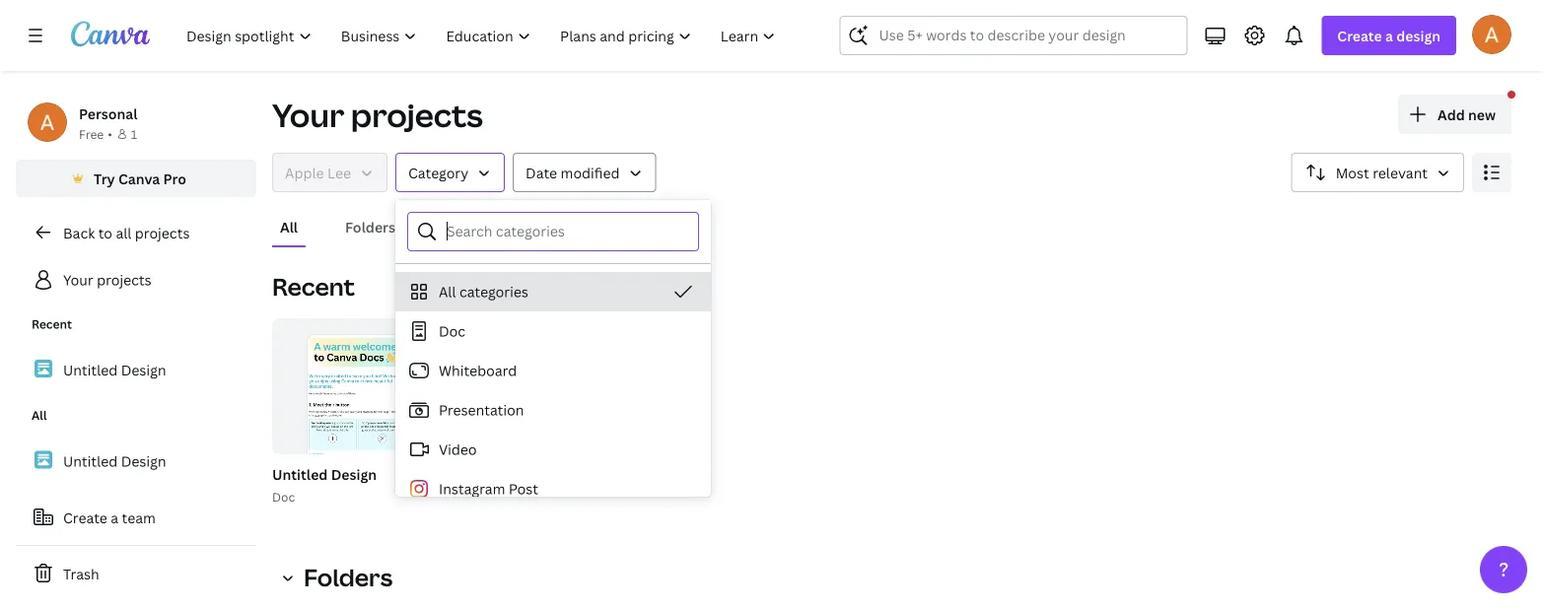 Task type: locate. For each thing, give the bounding box(es) containing it.
projects
[[351, 94, 483, 137], [135, 223, 190, 242], [97, 271, 152, 289]]

1 horizontal spatial your
[[272, 94, 344, 137]]

a inside button
[[111, 508, 118, 527]]

1
[[131, 126, 137, 142]]

1 vertical spatial create
[[63, 508, 107, 527]]

your up apple
[[272, 94, 344, 137]]

untitled design
[[63, 361, 166, 379], [63, 452, 166, 471]]

1 vertical spatial doc
[[272, 489, 295, 505]]

folders button
[[272, 558, 404, 598]]

add
[[1438, 105, 1465, 124]]

untitled for 1st untitled design link from the bottom
[[63, 452, 118, 471]]

apple lee
[[285, 163, 351, 182]]

all inside button
[[280, 217, 298, 236]]

folders
[[345, 217, 396, 236], [304, 562, 393, 594]]

create inside button
[[63, 508, 107, 527]]

trash
[[63, 565, 99, 583]]

all categories option
[[395, 272, 711, 312]]

your projects
[[272, 94, 483, 137], [63, 271, 152, 289]]

1 horizontal spatial doc
[[439, 322, 466, 341]]

create a team button
[[16, 498, 256, 537]]

0 vertical spatial doc
[[439, 322, 466, 341]]

untitled design doc
[[272, 465, 377, 505]]

folders down lee
[[345, 217, 396, 236]]

new
[[1468, 105, 1496, 124]]

1 vertical spatial your projects
[[63, 271, 152, 289]]

2 horizontal spatial all
[[439, 283, 456, 301]]

1 untitled design from the top
[[63, 361, 166, 379]]

0 vertical spatial a
[[1386, 26, 1393, 45]]

1 horizontal spatial recent
[[272, 271, 355, 303]]

free •
[[79, 126, 112, 142]]

2 untitled design link from the top
[[16, 440, 256, 482]]

try canva pro
[[94, 169, 186, 188]]

add new button
[[1398, 95, 1512, 134]]

doc inside button
[[439, 322, 466, 341]]

1 vertical spatial your
[[63, 271, 93, 289]]

your
[[272, 94, 344, 137], [63, 271, 93, 289]]

0 vertical spatial recent
[[272, 271, 355, 303]]

category
[[408, 163, 469, 182]]

doc
[[439, 322, 466, 341], [272, 489, 295, 505]]

create a team
[[63, 508, 156, 527]]

a left "design"
[[1386, 26, 1393, 45]]

1 untitled design link from the top
[[16, 349, 256, 391]]

untitled design link
[[16, 349, 256, 391], [16, 440, 256, 482]]

a for design
[[1386, 26, 1393, 45]]

all
[[116, 223, 132, 242]]

design
[[1397, 26, 1441, 45]]

1 vertical spatial untitled design
[[63, 452, 166, 471]]

folders region
[[272, 594, 1512, 609]]

doc down untitled design button
[[272, 489, 295, 505]]

1 vertical spatial projects
[[135, 223, 190, 242]]

add new
[[1438, 105, 1496, 124]]

most
[[1336, 163, 1369, 182]]

0 vertical spatial create
[[1338, 26, 1382, 45]]

0 horizontal spatial recent
[[32, 316, 72, 332]]

untitled
[[63, 361, 118, 379], [63, 452, 118, 471], [272, 465, 328, 484]]

untitled design button
[[272, 462, 377, 487]]

all categories
[[439, 283, 528, 301]]

Sort by button
[[1292, 153, 1464, 192]]

create left "design"
[[1338, 26, 1382, 45]]

2 untitled design from the top
[[63, 452, 166, 471]]

design for first untitled design link from the top
[[121, 361, 166, 379]]

1 vertical spatial folders
[[304, 562, 393, 594]]

create a design
[[1338, 26, 1441, 45]]

Date modified button
[[513, 153, 656, 192]]

a left team
[[111, 508, 118, 527]]

0 vertical spatial your projects
[[272, 94, 483, 137]]

create
[[1338, 26, 1382, 45], [63, 508, 107, 527]]

create left team
[[63, 508, 107, 527]]

1 horizontal spatial create
[[1338, 26, 1382, 45]]

2 vertical spatial all
[[32, 407, 47, 424]]

1 horizontal spatial all
[[280, 217, 298, 236]]

recent down all button
[[272, 271, 355, 303]]

untitled design link down 'your projects' link
[[16, 349, 256, 391]]

1 vertical spatial untitled design link
[[16, 440, 256, 482]]

apple lee image
[[1472, 15, 1512, 54]]

a inside dropdown button
[[1386, 26, 1393, 45]]

None search field
[[840, 16, 1188, 55]]

top level navigation element
[[174, 16, 792, 55]]

1 horizontal spatial a
[[1386, 26, 1393, 45]]

projects down all
[[97, 271, 152, 289]]

design
[[121, 361, 166, 379], [121, 452, 166, 471], [331, 465, 377, 484]]

untitled for first untitled design link from the top
[[63, 361, 118, 379]]

all categories button
[[395, 272, 711, 312]]

relevant
[[1373, 163, 1428, 182]]

0 horizontal spatial doc
[[272, 489, 295, 505]]

back to all projects link
[[16, 213, 256, 252]]

0 vertical spatial untitled design link
[[16, 349, 256, 391]]

your projects up lee
[[272, 94, 483, 137]]

pro
[[163, 169, 186, 188]]

untitled design link up create a team button
[[16, 440, 256, 482]]

0 horizontal spatial all
[[32, 407, 47, 424]]

untitled design down 'your projects' link
[[63, 361, 166, 379]]

create inside dropdown button
[[1338, 26, 1382, 45]]

instagram post button
[[395, 469, 711, 509]]

1 vertical spatial all
[[439, 283, 456, 301]]

apple
[[285, 163, 324, 182]]

0 vertical spatial all
[[280, 217, 298, 236]]

doc up whiteboard
[[439, 322, 466, 341]]

folders down untitled design doc
[[304, 562, 393, 594]]

recent
[[272, 271, 355, 303], [32, 316, 72, 332]]

list box
[[395, 272, 711, 609]]

all for all button
[[280, 217, 298, 236]]

recent down 'your projects' link
[[32, 316, 72, 332]]

0 vertical spatial folders
[[345, 217, 396, 236]]

your projects down to
[[63, 271, 152, 289]]

untitled design for first untitled design link from the top
[[63, 361, 166, 379]]

0 horizontal spatial create
[[63, 508, 107, 527]]

untitled design up create a team
[[63, 452, 166, 471]]

projects right all
[[135, 223, 190, 242]]

0 horizontal spatial a
[[111, 508, 118, 527]]

1 vertical spatial a
[[111, 508, 118, 527]]

a
[[1386, 26, 1393, 45], [111, 508, 118, 527]]

categories
[[459, 283, 528, 301]]

your down back
[[63, 271, 93, 289]]

1 vertical spatial recent
[[32, 316, 72, 332]]

team
[[122, 508, 156, 527]]

whiteboard
[[439, 361, 517, 380]]

0 vertical spatial untitled design
[[63, 361, 166, 379]]

all inside button
[[439, 283, 456, 301]]

all for all categories
[[439, 283, 456, 301]]

folders inside dropdown button
[[304, 562, 393, 594]]

presentation option
[[395, 391, 711, 430]]

projects up the 'category'
[[351, 94, 483, 137]]

whiteboard button
[[395, 351, 711, 391]]

all
[[280, 217, 298, 236], [439, 283, 456, 301], [32, 407, 47, 424]]



Task type: describe. For each thing, give the bounding box(es) containing it.
0 horizontal spatial your
[[63, 271, 93, 289]]

back to all projects
[[63, 223, 190, 242]]

1 horizontal spatial your projects
[[272, 94, 483, 137]]

create for create a design
[[1338, 26, 1382, 45]]

video option
[[395, 430, 711, 469]]

back
[[63, 223, 95, 242]]

presentation
[[439, 401, 524, 420]]

all button
[[272, 208, 306, 246]]

presentation button
[[395, 391, 711, 430]]

your projects link
[[16, 260, 256, 300]]

modified
[[561, 163, 620, 182]]

folders inside button
[[345, 217, 396, 236]]

design for 1st untitled design link from the bottom
[[121, 452, 166, 471]]

try canva pro button
[[16, 160, 256, 197]]

personal
[[79, 104, 137, 123]]

whiteboard option
[[395, 351, 711, 391]]

untitled design for 1st untitled design link from the bottom
[[63, 452, 166, 471]]

Search search field
[[879, 17, 1148, 54]]

try
[[94, 169, 115, 188]]

video
[[439, 440, 477, 459]]

post
[[509, 480, 538, 498]]

designs
[[443, 217, 495, 236]]

a for team
[[111, 508, 118, 527]]

Owner button
[[272, 153, 388, 192]]

•
[[108, 126, 112, 142]]

trash link
[[16, 554, 256, 594]]

instagram
[[439, 480, 505, 498]]

0 vertical spatial your
[[272, 94, 344, 137]]

2 vertical spatial projects
[[97, 271, 152, 289]]

lee
[[327, 163, 351, 182]]

video button
[[395, 430, 711, 469]]

date modified
[[526, 163, 620, 182]]

date
[[526, 163, 557, 182]]

doc inside untitled design doc
[[272, 489, 295, 505]]

canva
[[118, 169, 160, 188]]

create for create a team
[[63, 508, 107, 527]]

folders button
[[337, 208, 403, 246]]

0 horizontal spatial your projects
[[63, 271, 152, 289]]

instagram post option
[[395, 469, 711, 509]]

Category button
[[395, 153, 505, 192]]

designs button
[[435, 208, 503, 246]]

most relevant
[[1336, 163, 1428, 182]]

doc button
[[395, 312, 711, 351]]

untitled inside untitled design doc
[[272, 465, 328, 484]]

doc option
[[395, 312, 711, 351]]

list box containing all categories
[[395, 272, 711, 609]]

design inside untitled design doc
[[331, 465, 377, 484]]

free
[[79, 126, 104, 142]]

Search categories search field
[[447, 213, 686, 250]]

instagram post
[[439, 480, 538, 498]]

0 vertical spatial projects
[[351, 94, 483, 137]]

to
[[98, 223, 112, 242]]

create a design button
[[1322, 16, 1457, 55]]



Task type: vqa. For each thing, say whether or not it's contained in the screenshot.
first Untitled Design link from the top
yes



